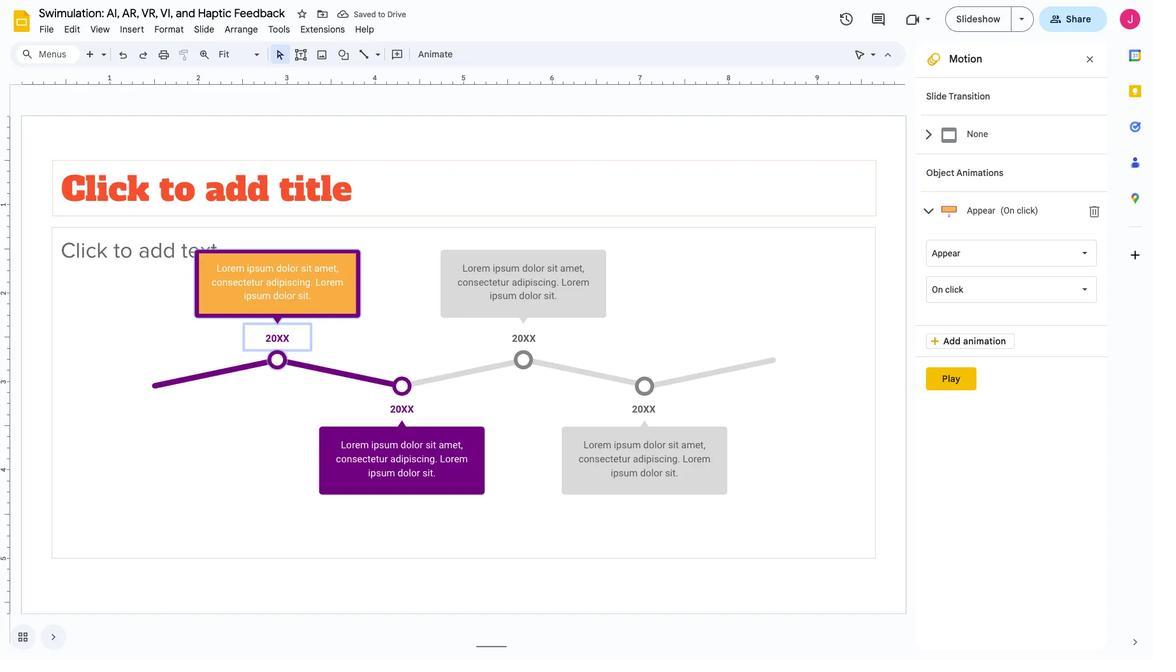 Task type: vqa. For each thing, say whether or not it's contained in the screenshot.
Star checkbox
yes



Task type: describe. For each thing, give the bounding box(es) containing it.
slideshow button
[[946, 6, 1012, 32]]

file
[[40, 24, 54, 35]]

motion
[[950, 53, 983, 66]]

slide transition
[[927, 91, 991, 102]]

share button
[[1039, 6, 1108, 32]]

Rename text field
[[34, 5, 292, 20]]

tools
[[268, 24, 290, 35]]

Menus field
[[16, 45, 80, 63]]

click
[[946, 284, 964, 295]]

motion section
[[917, 0, 1110, 650]]

share
[[1067, 13, 1092, 25]]

appear for appear
[[932, 248, 961, 258]]

slide for slide
[[194, 24, 215, 35]]

edit
[[64, 24, 80, 35]]

slideshow
[[957, 13, 1001, 25]]

insert image image
[[315, 45, 329, 63]]

object
[[927, 167, 955, 179]]

slide menu item
[[189, 22, 220, 37]]

add animation button
[[927, 334, 1015, 349]]

animation
[[964, 335, 1007, 347]]

saved
[[354, 9, 376, 19]]

saved to drive button
[[334, 5, 410, 23]]

extensions
[[301, 24, 345, 35]]

arrange menu item
[[220, 22, 263, 37]]

extensions menu item
[[295, 22, 350, 37]]

click)
[[1017, 206, 1039, 216]]

appear (on click)
[[968, 206, 1039, 216]]

navigation inside motion application
[[0, 614, 66, 660]]

on
[[932, 284, 944, 295]]

new slide with layout image
[[98, 46, 107, 50]]

animate button
[[413, 45, 459, 64]]

Zoom text field
[[217, 45, 253, 63]]

start slideshow (⌘+enter) image
[[1020, 18, 1025, 20]]

format
[[154, 24, 184, 35]]

Star checkbox
[[293, 5, 311, 23]]

mode and view toolbar
[[850, 41, 899, 67]]

animate
[[418, 48, 453, 60]]

motion application
[[0, 0, 1154, 660]]

(on
[[1001, 206, 1015, 216]]

object animations
[[927, 167, 1004, 179]]

add animation
[[944, 335, 1007, 347]]

Zoom field
[[215, 45, 265, 64]]



Task type: locate. For each thing, give the bounding box(es) containing it.
play button
[[927, 367, 977, 390]]

appear
[[968, 206, 996, 216], [932, 248, 961, 258]]

on click option
[[932, 283, 964, 296]]

0 horizontal spatial appear
[[932, 248, 961, 258]]

navigation
[[0, 614, 66, 660]]

insert
[[120, 24, 144, 35]]

appear option
[[932, 247, 961, 260]]

tab containing appear
[[922, 0, 1110, 595]]

view
[[91, 24, 110, 35]]

menu bar inside menu bar banner
[[34, 17, 380, 38]]

1 horizontal spatial slide
[[927, 91, 947, 102]]

slide right 'format'
[[194, 24, 215, 35]]

object animations tab list
[[917, 0, 1110, 595]]

file menu item
[[34, 22, 59, 37]]

appear up on click
[[932, 248, 961, 258]]

drive
[[388, 9, 406, 19]]

appear for appear (on click)
[[968, 206, 996, 216]]

slide inside menu item
[[194, 24, 215, 35]]

to
[[378, 9, 386, 19]]

menu bar containing file
[[34, 17, 380, 38]]

slide inside motion section
[[927, 91, 947, 102]]

appear left (on
[[968, 206, 996, 216]]

1 vertical spatial slide
[[927, 91, 947, 102]]

help menu item
[[350, 22, 380, 37]]

insert menu item
[[115, 22, 149, 37]]

tab panel inside object animations tab list
[[922, 230, 1108, 325]]

format menu item
[[149, 22, 189, 37]]

transition
[[949, 91, 991, 102]]

slide
[[194, 24, 215, 35], [927, 91, 947, 102]]

tab list inside menu bar banner
[[1118, 38, 1154, 624]]

play
[[943, 373, 961, 385]]

tab inside motion section
[[922, 0, 1110, 595]]

menu bar banner
[[0, 0, 1154, 660]]

animations
[[957, 167, 1004, 179]]

arrange
[[225, 24, 258, 35]]

tab panel containing appear
[[922, 230, 1108, 325]]

tab panel
[[922, 230, 1108, 325]]

1 vertical spatial appear
[[932, 248, 961, 258]]

slide left transition
[[927, 91, 947, 102]]

on click
[[932, 284, 964, 295]]

0 vertical spatial appear
[[968, 206, 996, 216]]

menu bar
[[34, 17, 380, 38]]

tools menu item
[[263, 22, 295, 37]]

tab
[[922, 0, 1110, 595]]

shape image
[[336, 45, 351, 63]]

main toolbar
[[79, 45, 459, 64]]

none tab
[[922, 115, 1108, 154]]

tab list
[[1118, 38, 1154, 624]]

help
[[355, 24, 375, 35]]

add
[[944, 335, 961, 347]]

view menu item
[[85, 22, 115, 37]]

none
[[968, 129, 989, 139]]

0 vertical spatial slide
[[194, 24, 215, 35]]

saved to drive
[[354, 9, 406, 19]]

0 horizontal spatial slide
[[194, 24, 215, 35]]

edit menu item
[[59, 22, 85, 37]]

1 horizontal spatial appear
[[968, 206, 996, 216]]

slide for slide transition
[[927, 91, 947, 102]]



